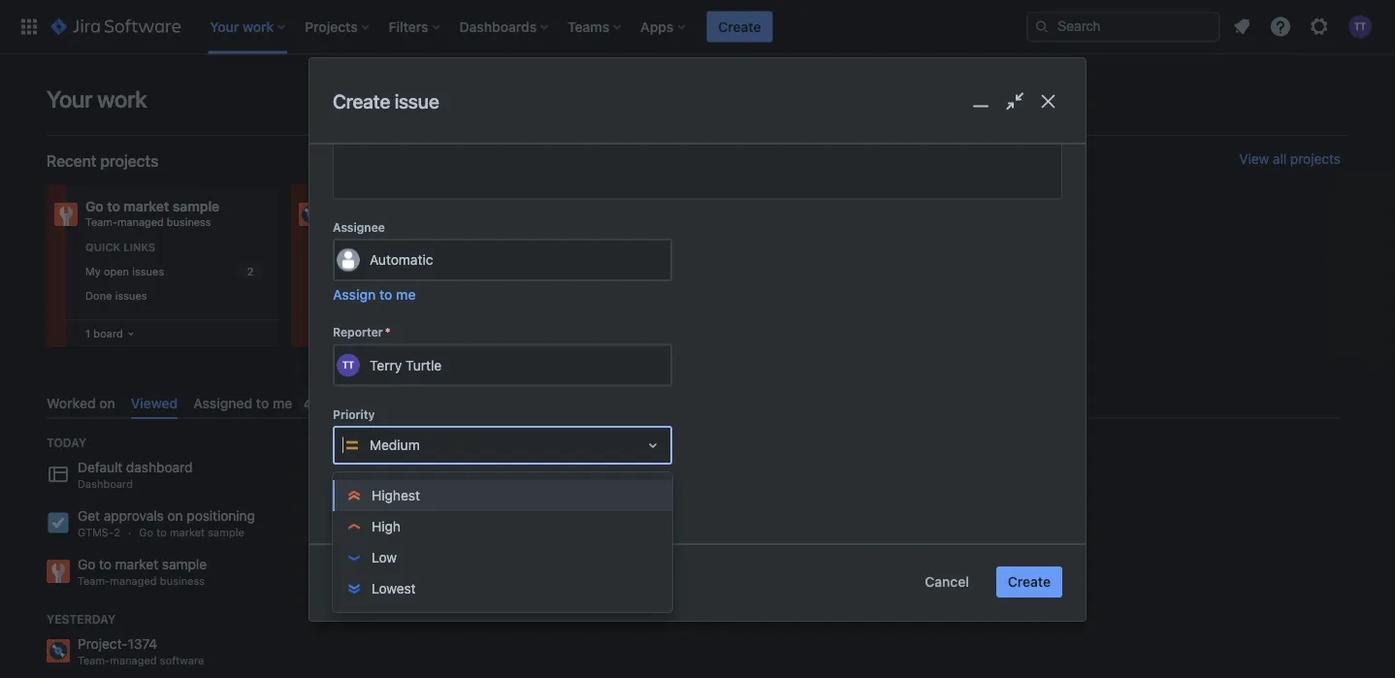Task type: locate. For each thing, give the bounding box(es) containing it.
tab list
[[39, 387, 1349, 419]]

on right approvals
[[167, 508, 183, 524]]

2 horizontal spatial my open issues
[[574, 265, 653, 278]]

cancel
[[925, 574, 969, 590]]

2 my open issues link from the left
[[326, 261, 512, 283]]

create button inside primary element
[[707, 11, 773, 42]]

done
[[85, 289, 112, 302], [330, 289, 357, 302], [574, 289, 601, 302]]

1 horizontal spatial me
[[396, 287, 416, 303]]

lowest
[[372, 581, 416, 597]]

levels
[[443, 471, 474, 485]]

1 horizontal spatial create button
[[996, 567, 1063, 598]]

0 horizontal spatial links
[[123, 241, 155, 254]]

0 horizontal spatial open
[[104, 265, 129, 278]]

2 quick links from the left
[[330, 241, 400, 254]]

me left 4
[[273, 395, 292, 411]]

market down positioning
[[170, 527, 205, 539]]

terry
[[370, 357, 402, 373]]

sample
[[173, 198, 220, 214], [208, 527, 244, 539], [162, 557, 207, 573]]

dashboard
[[126, 460, 193, 476]]

1 my open issues from the left
[[85, 265, 164, 278]]

managed
[[117, 216, 164, 229], [362, 216, 408, 229], [110, 575, 157, 588], [110, 655, 157, 667]]

go to market sample team-managed business down ·
[[78, 557, 207, 588]]

2 links from the left
[[368, 241, 400, 254]]

0 horizontal spatial my open issues
[[85, 265, 164, 278]]

my open issues link for managed
[[326, 261, 512, 283]]

to right ·
[[156, 527, 167, 539]]

1 vertical spatial on
[[167, 508, 183, 524]]

quick
[[85, 241, 120, 254], [330, 241, 365, 254]]

1 vertical spatial work
[[458, 128, 488, 144]]

issue
[[395, 90, 439, 112], [457, 574, 490, 590]]

1 done from the left
[[85, 289, 112, 302]]

links down recent projects
[[123, 241, 155, 254]]

managed up automatic
[[362, 216, 408, 229]]

view
[[1239, 151, 1269, 167]]

1 horizontal spatial software
[[411, 216, 455, 229]]

software
[[411, 216, 455, 229], [160, 655, 204, 667]]

2 vertical spatial go
[[78, 557, 95, 573]]

view all projects
[[1239, 151, 1341, 167]]

reporter
[[333, 325, 383, 339]]

Priority text field
[[343, 436, 346, 455]]

create issue dialog
[[310, 32, 1086, 621]]

quick down recent projects
[[85, 241, 120, 254]]

there is some work to do!
[[367, 128, 527, 144]]

create
[[718, 18, 761, 34], [333, 90, 390, 112], [360, 574, 402, 590], [1008, 574, 1051, 590]]

team- down yesterday
[[78, 655, 110, 667]]

1 quick links from the left
[[85, 241, 155, 254]]

links down assignee
[[368, 241, 400, 254]]

me down automatic
[[396, 287, 416, 303]]

2 horizontal spatial done
[[574, 289, 601, 302]]

market down ·
[[115, 557, 158, 573]]

1374
[[382, 198, 414, 214], [128, 636, 157, 652]]

0 horizontal spatial issue
[[395, 90, 439, 112]]

get approvals on positioning gtms-2 · go to market sample
[[78, 508, 255, 539]]

go right ·
[[139, 527, 153, 539]]

0 vertical spatial issue
[[395, 90, 439, 112]]

low
[[372, 550, 397, 566]]

2 done from the left
[[330, 289, 357, 302]]

worked on
[[47, 395, 115, 411]]

1 done issues from the left
[[85, 289, 147, 302]]

team-
[[85, 216, 117, 229], [330, 216, 362, 229], [78, 575, 110, 588], [78, 655, 110, 667]]

quick links
[[85, 241, 155, 254], [330, 241, 400, 254]]

2 horizontal spatial open
[[593, 265, 618, 278]]

2 horizontal spatial my open issues link
[[571, 261, 757, 283]]

2 quick from the left
[[330, 241, 365, 254]]

issue up is
[[395, 90, 439, 112]]

1 vertical spatial create button
[[996, 567, 1063, 598]]

another
[[405, 574, 454, 590]]

1 horizontal spatial issue
[[457, 574, 490, 590]]

me for assigned to me
[[273, 395, 292, 411]]

learn about priority levels
[[333, 471, 474, 485]]

me
[[396, 287, 416, 303], [273, 395, 292, 411]]

starred
[[333, 395, 381, 411]]

done issues link
[[82, 285, 268, 307], [326, 285, 512, 307], [571, 285, 757, 307]]

work right the "some"
[[458, 128, 488, 144]]

links for market
[[123, 241, 155, 254]]

my kanban project
[[574, 198, 696, 214]]

0 vertical spatial project-1374 team-managed software
[[330, 198, 455, 229]]

0 horizontal spatial me
[[273, 395, 292, 411]]

project-
[[330, 198, 382, 214], [78, 636, 128, 652]]

some
[[420, 128, 454, 144]]

market
[[124, 198, 169, 214], [170, 527, 205, 539], [115, 557, 158, 573]]

project-1374 team-managed software up automatic
[[330, 198, 455, 229]]

go to market sample team-managed business down recent projects
[[85, 198, 220, 229]]

to right "assign"
[[379, 287, 392, 303]]

1 horizontal spatial my open issues
[[330, 265, 409, 278]]

1 horizontal spatial open
[[348, 265, 374, 278]]

projects right recent
[[100, 152, 158, 170]]

*
[[385, 325, 391, 339]]

work right your on the top left
[[97, 85, 147, 113]]

my open issues link
[[82, 261, 268, 283], [326, 261, 512, 283], [571, 261, 757, 283]]

0 vertical spatial business
[[167, 216, 211, 229]]

primary element
[[12, 0, 1027, 54]]

1 quick from the left
[[85, 241, 120, 254]]

approvals
[[104, 508, 164, 524]]

on right worked
[[99, 395, 115, 411]]

quick links for market
[[85, 241, 155, 254]]

1 my open issues link from the left
[[82, 261, 268, 283]]

1 vertical spatial me
[[273, 395, 292, 411]]

me inside button
[[396, 287, 416, 303]]

1 vertical spatial business
[[160, 575, 205, 588]]

tab list containing worked on
[[39, 387, 1349, 419]]

2 horizontal spatial done issues link
[[571, 285, 757, 307]]

2 vertical spatial sample
[[162, 557, 207, 573]]

1 horizontal spatial my open issues link
[[326, 261, 512, 283]]

3 done issues from the left
[[574, 289, 636, 302]]

0 horizontal spatial done issues
[[85, 289, 147, 302]]

learn about priority levels link
[[333, 471, 474, 485]]

1 horizontal spatial on
[[167, 508, 183, 524]]

sample inside get approvals on positioning gtms-2 · go to market sample
[[208, 527, 244, 539]]

team- up automatic image
[[330, 216, 362, 229]]

0 horizontal spatial my open issues link
[[82, 261, 268, 283]]

1 horizontal spatial links
[[368, 241, 400, 254]]

market down recent projects
[[124, 198, 169, 214]]

1 horizontal spatial done
[[330, 289, 357, 302]]

1 horizontal spatial done issues link
[[326, 285, 512, 307]]

quick links down assignee
[[330, 241, 400, 254]]

to left do!
[[491, 128, 504, 144]]

project-1374 team-managed software down yesterday
[[78, 636, 204, 667]]

1 vertical spatial go
[[139, 527, 153, 539]]

on
[[99, 395, 115, 411], [167, 508, 183, 524]]

to down 'gtms-'
[[99, 557, 112, 573]]

2 horizontal spatial done issues
[[574, 289, 636, 302]]

assign to me button
[[333, 285, 416, 305]]

issue right another
[[457, 574, 490, 590]]

4
[[304, 397, 311, 410]]

minimize image
[[967, 87, 995, 115]]

1 horizontal spatial quick
[[330, 241, 365, 254]]

1 horizontal spatial done issues
[[330, 289, 392, 302]]

2 my open issues from the left
[[330, 265, 409, 278]]

0 horizontal spatial create button
[[707, 11, 773, 42]]

go inside get approvals on positioning gtms-2 · go to market sample
[[139, 527, 153, 539]]

open
[[104, 265, 129, 278], [348, 265, 374, 278], [593, 265, 618, 278]]

0 vertical spatial project-
[[330, 198, 382, 214]]

project- down yesterday
[[78, 636, 128, 652]]

highest
[[372, 487, 420, 503]]

terry turtle
[[370, 357, 442, 373]]

2
[[114, 527, 120, 539]]

1 horizontal spatial project-
[[330, 198, 382, 214]]

to
[[491, 128, 504, 144], [107, 198, 120, 214], [379, 287, 392, 303], [256, 395, 269, 411], [156, 527, 167, 539], [99, 557, 112, 573]]

do!
[[507, 128, 527, 144]]

go down recent projects
[[85, 198, 104, 214]]

1 open from the left
[[104, 265, 129, 278]]

0 vertical spatial on
[[99, 395, 115, 411]]

0 vertical spatial me
[[396, 287, 416, 303]]

create inside primary element
[[718, 18, 761, 34]]

create banner
[[0, 0, 1395, 54]]

today
[[47, 436, 87, 449]]

links for team-
[[368, 241, 400, 254]]

work
[[97, 85, 147, 113], [458, 128, 488, 144]]

0 vertical spatial create button
[[707, 11, 773, 42]]

to inside button
[[379, 287, 392, 303]]

0 horizontal spatial project-1374 team-managed software
[[78, 636, 204, 667]]

create button
[[707, 11, 773, 42], [996, 567, 1063, 598]]

business
[[167, 216, 211, 229], [160, 575, 205, 588]]

project- up assignee
[[330, 198, 382, 214]]

0 horizontal spatial project-
[[78, 636, 128, 652]]

me inside tab list
[[273, 395, 292, 411]]

links
[[123, 241, 155, 254], [368, 241, 400, 254]]

your
[[47, 85, 92, 113]]

assign to me
[[333, 287, 416, 303]]

1 horizontal spatial quick links
[[330, 241, 400, 254]]

my open issues
[[85, 265, 164, 278], [330, 265, 409, 278], [574, 265, 653, 278]]

quick links down recent projects
[[85, 241, 155, 254]]

exit full screen image
[[1001, 87, 1029, 115]]

0 horizontal spatial 1374
[[128, 636, 157, 652]]

projects
[[1291, 151, 1341, 167], [100, 152, 158, 170]]

managed down ·
[[110, 575, 157, 588]]

default
[[78, 460, 122, 476]]

projects right all
[[1291, 151, 1341, 167]]

0 horizontal spatial on
[[99, 395, 115, 411]]

2 done issues from the left
[[330, 289, 392, 302]]

0 horizontal spatial quick links
[[85, 241, 155, 254]]

3 done issues link from the left
[[571, 285, 757, 307]]

terry turtle image
[[337, 354, 360, 377]]

jira software image
[[50, 15, 181, 38], [50, 15, 181, 38]]

0 horizontal spatial work
[[97, 85, 147, 113]]

issues
[[132, 265, 164, 278], [377, 265, 409, 278], [621, 265, 653, 278], [115, 289, 147, 302], [360, 289, 392, 302], [604, 289, 636, 302]]

done issues
[[85, 289, 147, 302], [330, 289, 392, 302], [574, 289, 636, 302]]

dashboard
[[78, 478, 133, 491]]

1 links from the left
[[123, 241, 155, 254]]

project-1374 team-managed software
[[330, 198, 455, 229], [78, 636, 204, 667]]

to inside get approvals on positioning gtms-2 · go to market sample
[[156, 527, 167, 539]]

1 horizontal spatial work
[[458, 128, 488, 144]]

gtms-
[[78, 527, 114, 539]]

1 vertical spatial software
[[160, 655, 204, 667]]

open for market
[[104, 265, 129, 278]]

done for team-
[[330, 289, 357, 302]]

1 vertical spatial market
[[170, 527, 205, 539]]

view all projects link
[[1239, 151, 1341, 171]]

project
[[650, 198, 696, 214]]

quick down assignee
[[330, 241, 365, 254]]

go
[[85, 198, 104, 214], [139, 527, 153, 539], [78, 557, 95, 573]]

0 horizontal spatial done
[[85, 289, 112, 302]]

1 vertical spatial sample
[[208, 527, 244, 539]]

automatic
[[370, 252, 433, 268]]

1 horizontal spatial 1374
[[382, 198, 414, 214]]

scrollable content region
[[310, 32, 1086, 612]]

3 open from the left
[[593, 265, 618, 278]]

1 done issues link from the left
[[82, 285, 268, 307]]

0 horizontal spatial quick
[[85, 241, 120, 254]]

team- up yesterday
[[78, 575, 110, 588]]

go to market sample team-managed business
[[85, 198, 220, 229], [78, 557, 207, 588]]

my
[[574, 198, 594, 214], [85, 265, 101, 278], [330, 265, 345, 278], [574, 265, 590, 278]]

assigned
[[193, 395, 253, 411]]

0 horizontal spatial done issues link
[[82, 285, 268, 307]]

1 vertical spatial issue
[[457, 574, 490, 590]]

2 done issues link from the left
[[326, 285, 512, 307]]

2 open from the left
[[348, 265, 374, 278]]

0 horizontal spatial software
[[160, 655, 204, 667]]

go down 'gtms-'
[[78, 557, 95, 573]]



Task type: describe. For each thing, give the bounding box(es) containing it.
default dashboard dashboard
[[78, 460, 193, 491]]

my open issues link for sample
[[82, 261, 268, 283]]

kanban
[[598, 198, 646, 214]]

0 vertical spatial go
[[85, 198, 104, 214]]

medium
[[370, 437, 420, 453]]

learn
[[333, 471, 363, 485]]

1 horizontal spatial project-1374 team-managed software
[[330, 198, 455, 229]]

quick links for team-
[[330, 241, 400, 254]]

on inside tab list
[[99, 395, 115, 411]]

0 vertical spatial go to market sample team-managed business
[[85, 198, 220, 229]]

managed down yesterday
[[110, 655, 157, 667]]

done issues link for sample
[[82, 285, 268, 307]]

there
[[367, 128, 403, 144]]

turtle
[[406, 357, 442, 373]]

your work
[[47, 85, 147, 113]]

market inside get approvals on positioning gtms-2 · go to market sample
[[170, 527, 205, 539]]

2 vertical spatial market
[[115, 557, 158, 573]]

label
[[386, 539, 415, 555]]

team- down recent projects
[[85, 216, 117, 229]]

create another issue
[[360, 574, 490, 590]]

about
[[367, 471, 398, 485]]

to down recent projects
[[107, 198, 120, 214]]

0 vertical spatial market
[[124, 198, 169, 214]]

0 vertical spatial software
[[411, 216, 455, 229]]

assigned to me
[[193, 395, 292, 411]]

search image
[[1034, 19, 1050, 34]]

me for assign to me
[[396, 287, 416, 303]]

cancel button
[[914, 567, 981, 598]]

Description - Main content area, start typing to enter text. text field
[[367, 125, 1029, 148]]

positioning
[[187, 508, 255, 524]]

open for team-
[[348, 265, 374, 278]]

all
[[1273, 151, 1287, 167]]

select
[[343, 539, 382, 555]]

my open issues for team-
[[330, 265, 409, 278]]

high
[[372, 519, 401, 535]]

3 done from the left
[[574, 289, 601, 302]]

automatic image
[[337, 248, 360, 272]]

recent projects
[[47, 152, 158, 170]]

priority
[[333, 407, 375, 421]]

open image
[[641, 434, 665, 457]]

on inside get approvals on positioning gtms-2 · go to market sample
[[167, 508, 183, 524]]

done issues for team-
[[330, 289, 392, 302]]

0 vertical spatial 1374
[[382, 198, 414, 214]]

yesterday
[[47, 613, 116, 626]]

priority
[[401, 471, 440, 485]]

1 vertical spatial 1374
[[128, 636, 157, 652]]

quick for team-
[[330, 241, 365, 254]]

worked
[[47, 395, 96, 411]]

is
[[406, 128, 416, 144]]

work inside description - main content area, start typing to enter text. "text field"
[[458, 128, 488, 144]]

1 horizontal spatial projects
[[1291, 151, 1341, 167]]

labels
[[333, 509, 370, 523]]

quick for market
[[85, 241, 120, 254]]

1 vertical spatial project-1374 team-managed software
[[78, 636, 204, 667]]

to right assigned at the bottom left
[[256, 395, 269, 411]]

assignee
[[333, 220, 385, 234]]

create issue
[[333, 90, 439, 112]]

0 vertical spatial work
[[97, 85, 147, 113]]

·
[[128, 527, 131, 539]]

3 my open issues from the left
[[574, 265, 653, 278]]

reporter *
[[333, 325, 391, 339]]

select label
[[343, 539, 415, 555]]

0 horizontal spatial projects
[[100, 152, 158, 170]]

viewed
[[131, 395, 178, 411]]

done issues link for managed
[[326, 285, 512, 307]]

3 my open issues link from the left
[[571, 261, 757, 283]]

to inside "text field"
[[491, 128, 504, 144]]

managed down recent projects
[[117, 216, 164, 229]]

Search field
[[1027, 11, 1221, 42]]

assign
[[333, 287, 376, 303]]

0 vertical spatial sample
[[173, 198, 220, 214]]

my open issues for market
[[85, 265, 164, 278]]

discard & close image
[[1035, 87, 1063, 115]]

done for market
[[85, 289, 112, 302]]

1 vertical spatial project-
[[78, 636, 128, 652]]

get
[[78, 508, 100, 524]]

recent
[[47, 152, 96, 170]]

1 vertical spatial go to market sample team-managed business
[[78, 557, 207, 588]]

done issues for market
[[85, 289, 147, 302]]



Task type: vqa. For each thing, say whether or not it's contained in the screenshot.
the topmost 1374
yes



